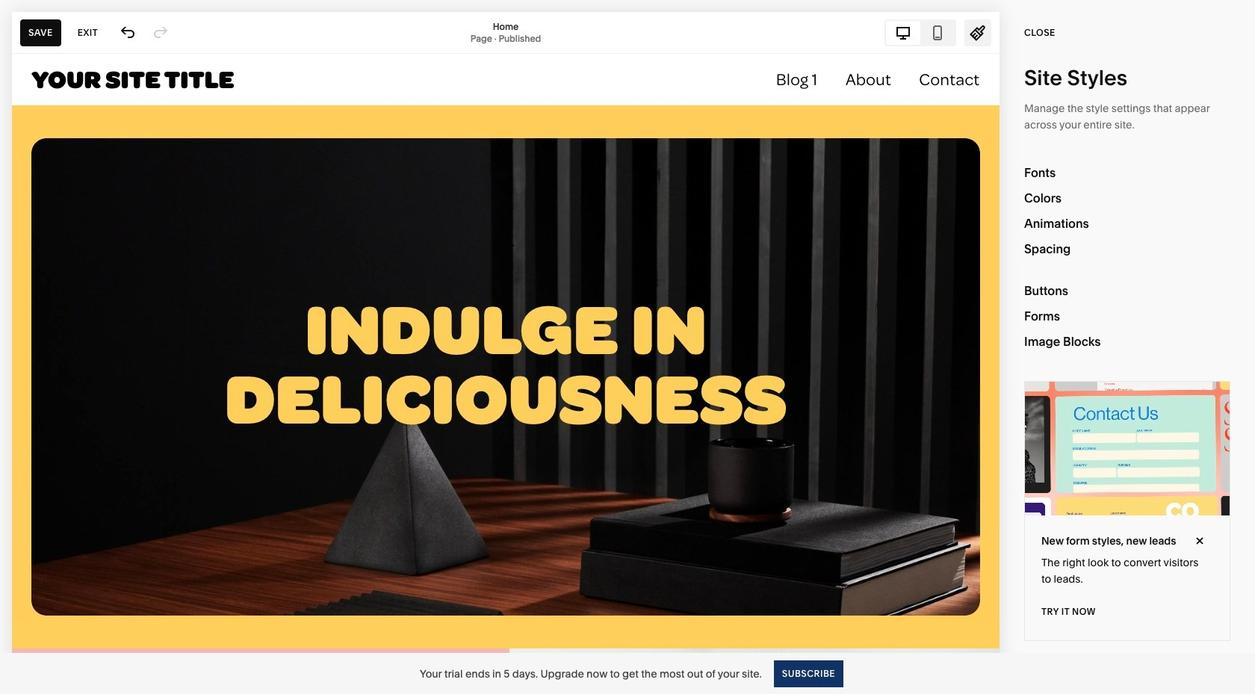 Task type: locate. For each thing, give the bounding box(es) containing it.
mobile image
[[929, 24, 946, 41]]

desktop image
[[895, 24, 911, 41]]

tab list
[[886, 21, 955, 44]]

redo image
[[153, 24, 169, 41]]

style image
[[970, 24, 986, 41]]

animation showing new form styling options image
[[1025, 382, 1230, 516]]



Task type: vqa. For each thing, say whether or not it's contained in the screenshot.
the mobile "Image"
yes



Task type: describe. For each thing, give the bounding box(es) containing it.
undo image
[[120, 24, 136, 41]]

cross small image
[[1192, 533, 1208, 549]]



